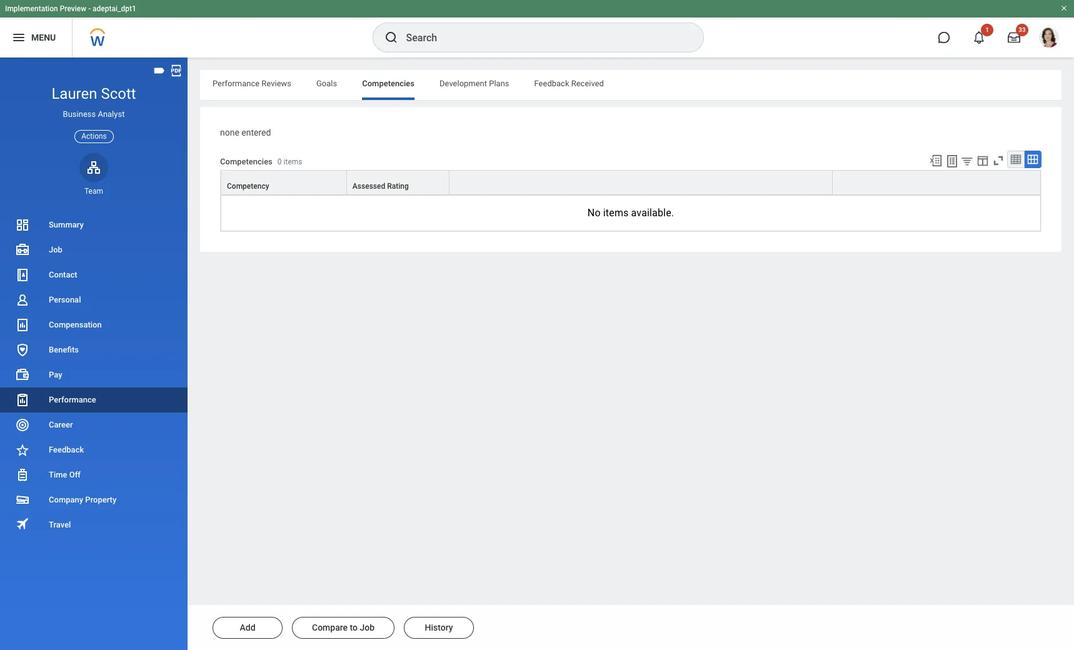 Task type: locate. For each thing, give the bounding box(es) containing it.
0 horizontal spatial job
[[49, 245, 62, 255]]

1 horizontal spatial competencies
[[362, 79, 415, 88]]

pay link
[[0, 363, 188, 388]]

feedback left received
[[534, 79, 569, 88]]

0 horizontal spatial performance
[[49, 395, 96, 405]]

reviews
[[262, 79, 291, 88]]

rating
[[387, 182, 409, 191]]

compare to job
[[312, 623, 375, 633]]

add
[[240, 623, 255, 633]]

0 horizontal spatial feedback
[[49, 445, 84, 455]]

job right to
[[360, 623, 375, 633]]

items inside competencies 0 items
[[284, 158, 302, 166]]

assessed rating button
[[347, 171, 449, 194]]

1 horizontal spatial job
[[360, 623, 375, 633]]

toolbar
[[924, 151, 1042, 170]]

preview
[[60, 4, 86, 13]]

profile logan mcneil image
[[1039, 28, 1059, 50]]

menu
[[31, 32, 56, 42]]

competencies for competencies
[[362, 79, 415, 88]]

1 vertical spatial performance
[[49, 395, 96, 405]]

justify image
[[11, 30, 26, 45]]

compare to job button
[[292, 617, 395, 639]]

company property image
[[15, 493, 30, 508]]

performance for performance
[[49, 395, 96, 405]]

performance
[[213, 79, 260, 88], [49, 395, 96, 405]]

feedback inside list
[[49, 445, 84, 455]]

navigation pane region
[[0, 58, 188, 650]]

company property link
[[0, 488, 188, 513]]

feedback for feedback
[[49, 445, 84, 455]]

travel link
[[0, 513, 188, 538]]

-
[[88, 4, 91, 13]]

1 vertical spatial feedback
[[49, 445, 84, 455]]

performance inside performance link
[[49, 395, 96, 405]]

list
[[0, 213, 188, 538]]

1 horizontal spatial feedback
[[534, 79, 569, 88]]

1 vertical spatial items
[[603, 207, 629, 219]]

job link
[[0, 238, 188, 263]]

implementation preview -   adeptai_dpt1
[[5, 4, 136, 13]]

0 horizontal spatial competencies
[[220, 157, 273, 166]]

benefits
[[49, 345, 79, 355]]

competencies up competency
[[220, 157, 273, 166]]

competency button
[[221, 171, 346, 194]]

none
[[220, 128, 239, 138]]

0 vertical spatial items
[[284, 158, 302, 166]]

contact
[[49, 270, 77, 280]]

benefits image
[[15, 343, 30, 358]]

feedback inside tab list
[[534, 79, 569, 88]]

development plans
[[440, 79, 509, 88]]

company property
[[49, 495, 116, 505]]

notifications large image
[[973, 31, 986, 44]]

1
[[986, 26, 989, 33]]

items right no
[[603, 207, 629, 219]]

row
[[221, 170, 1041, 195]]

1 vertical spatial competencies
[[220, 157, 273, 166]]

view team image
[[86, 160, 101, 175]]

row containing competency
[[221, 170, 1041, 195]]

time off
[[49, 470, 81, 480]]

development
[[440, 79, 487, 88]]

assessed
[[353, 182, 385, 191]]

Search Workday  search field
[[406, 24, 678, 51]]

performance up career
[[49, 395, 96, 405]]

competencies
[[362, 79, 415, 88], [220, 157, 273, 166]]

0 horizontal spatial items
[[284, 158, 302, 166]]

pay image
[[15, 368, 30, 383]]

performance left reviews
[[213, 79, 260, 88]]

click to view/edit grid preferences image
[[976, 154, 990, 167]]

export to worksheets image
[[945, 154, 960, 169]]

0 vertical spatial competencies
[[362, 79, 415, 88]]

0 vertical spatial performance
[[213, 79, 260, 88]]

property
[[85, 495, 116, 505]]

team link
[[79, 153, 108, 196]]

job
[[49, 245, 62, 255], [360, 623, 375, 633]]

competencies down search image
[[362, 79, 415, 88]]

search image
[[384, 30, 399, 45]]

career link
[[0, 413, 188, 438]]

lauren
[[52, 85, 97, 103]]

1 horizontal spatial performance
[[213, 79, 260, 88]]

contact image
[[15, 268, 30, 283]]

0 vertical spatial feedback
[[534, 79, 569, 88]]

feedback up the time off at bottom left
[[49, 445, 84, 455]]

feedback
[[534, 79, 569, 88], [49, 445, 84, 455]]

items
[[284, 158, 302, 166], [603, 207, 629, 219]]

business
[[63, 110, 96, 119]]

time off image
[[15, 468, 30, 483]]

summary link
[[0, 213, 188, 238]]

actions button
[[75, 130, 114, 143]]

1 vertical spatial job
[[360, 623, 375, 633]]

team
[[84, 187, 103, 196]]

job up contact
[[49, 245, 62, 255]]

tab list
[[200, 70, 1062, 100]]

team lauren scott element
[[79, 186, 108, 196]]

33
[[1019, 26, 1026, 33]]

scott
[[101, 85, 136, 103]]

personal
[[49, 295, 81, 305]]

lauren scott
[[52, 85, 136, 103]]

items right 0
[[284, 158, 302, 166]]

personal link
[[0, 288, 188, 313]]

0 vertical spatial job
[[49, 245, 62, 255]]

competency
[[227, 182, 269, 191]]

travel
[[49, 520, 71, 530]]

no items available.
[[588, 207, 674, 219]]



Task type: vqa. For each thing, say whether or not it's contained in the screenshot.
Spotlight Job's 100
no



Task type: describe. For each thing, give the bounding box(es) containing it.
action bar region
[[188, 605, 1074, 650]]

competencies for competencies 0 items
[[220, 157, 273, 166]]

history button
[[404, 617, 474, 639]]

business analyst
[[63, 110, 125, 119]]

compare
[[312, 623, 348, 633]]

33 button
[[1001, 24, 1029, 51]]

1 horizontal spatial items
[[603, 207, 629, 219]]

performance link
[[0, 388, 188, 413]]

tab list containing performance reviews
[[200, 70, 1062, 100]]

tag image
[[153, 64, 166, 78]]

1 button
[[966, 24, 994, 51]]

assessed rating
[[353, 182, 409, 191]]

job inside list
[[49, 245, 62, 255]]

feedback received
[[534, 79, 604, 88]]

feedback image
[[15, 443, 30, 458]]

adeptai_dpt1
[[93, 4, 136, 13]]

add button
[[213, 617, 283, 639]]

available.
[[631, 207, 674, 219]]

summary image
[[15, 218, 30, 233]]

received
[[571, 79, 604, 88]]

actions
[[81, 132, 107, 140]]

table image
[[1010, 153, 1022, 166]]

time
[[49, 470, 67, 480]]

history
[[425, 623, 453, 633]]

menu button
[[0, 18, 72, 58]]

performance reviews
[[213, 79, 291, 88]]

performance image
[[15, 393, 30, 408]]

compensation image
[[15, 318, 30, 333]]

benefits link
[[0, 338, 188, 363]]

career
[[49, 420, 73, 430]]

contact link
[[0, 263, 188, 288]]

personal image
[[15, 293, 30, 308]]

close environment banner image
[[1061, 4, 1068, 12]]

export to excel image
[[929, 154, 943, 167]]

time off link
[[0, 463, 188, 488]]

pay
[[49, 370, 62, 380]]

summary
[[49, 220, 84, 229]]

0
[[278, 158, 282, 166]]

no
[[588, 207, 601, 219]]

expand table image
[[1027, 153, 1039, 166]]

feedback link
[[0, 438, 188, 463]]

menu banner
[[0, 0, 1074, 58]]

inbox large image
[[1008, 31, 1021, 44]]

analyst
[[98, 110, 125, 119]]

fullscreen image
[[992, 154, 1006, 167]]

feedback for feedback received
[[534, 79, 569, 88]]

job inside 'button'
[[360, 623, 375, 633]]

view printable version (pdf) image
[[169, 64, 183, 78]]

entered
[[242, 128, 271, 138]]

compensation link
[[0, 313, 188, 338]]

career image
[[15, 418, 30, 433]]

implementation
[[5, 4, 58, 13]]

none entered
[[220, 128, 271, 138]]

goals
[[316, 79, 337, 88]]

list containing summary
[[0, 213, 188, 538]]

job image
[[15, 243, 30, 258]]

company
[[49, 495, 83, 505]]

off
[[69, 470, 81, 480]]

select to filter grid data image
[[961, 154, 974, 167]]

performance for performance reviews
[[213, 79, 260, 88]]

plans
[[489, 79, 509, 88]]

to
[[350, 623, 358, 633]]

compensation
[[49, 320, 102, 330]]

travel image
[[15, 517, 30, 532]]

competencies 0 items
[[220, 157, 302, 166]]



